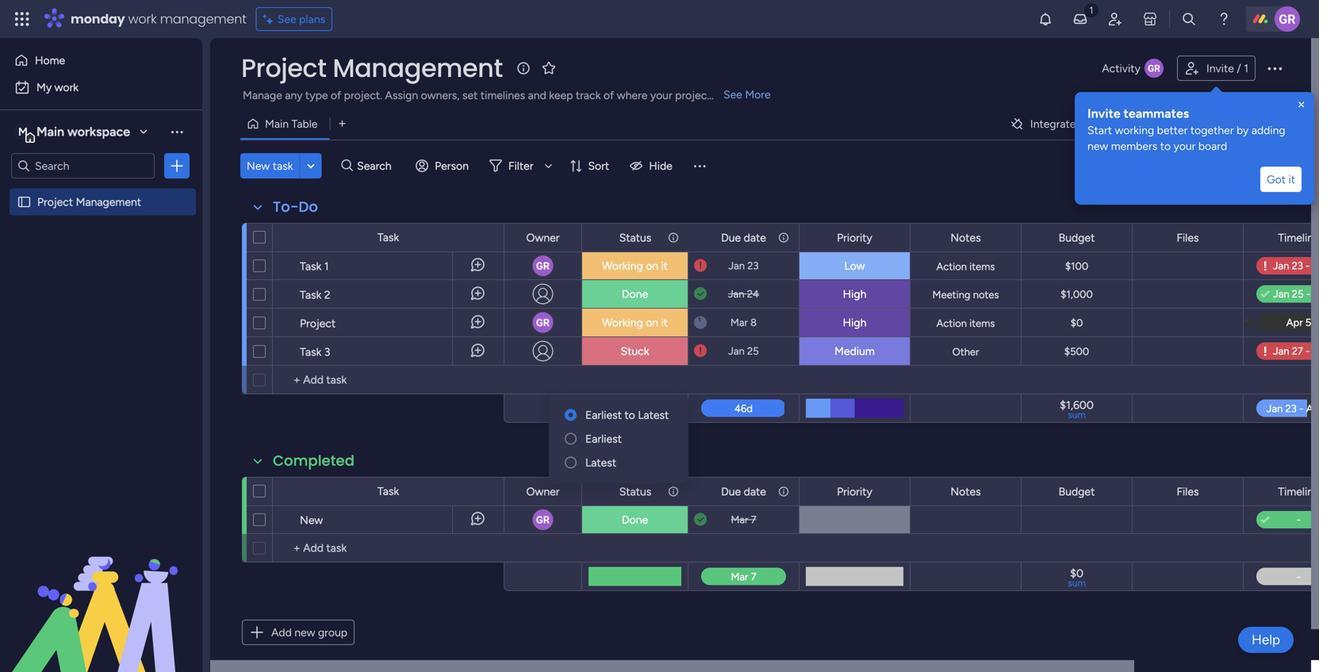 Task type: locate. For each thing, give the bounding box(es) containing it.
0 vertical spatial project management
[[241, 50, 503, 86]]

notes
[[974, 288, 1000, 301]]

1 timeline from the top
[[1279, 231, 1320, 244]]

add new group button
[[242, 620, 355, 645]]

1 vertical spatial action items
[[937, 317, 996, 330]]

working left v2 overdue deadline icon at the top right of the page
[[602, 259, 643, 273]]

Budget field
[[1055, 229, 1099, 246], [1055, 483, 1099, 500]]

1 vertical spatial status field
[[616, 483, 656, 500]]

see inside button
[[278, 12, 297, 26]]

monday
[[71, 10, 125, 28]]

1 status field from the top
[[616, 229, 656, 246]]

Search in workspace field
[[33, 157, 133, 175]]

0 vertical spatial owner
[[527, 231, 560, 244]]

0 vertical spatial latest
[[638, 408, 669, 422]]

Priority field
[[833, 229, 877, 246], [833, 483, 877, 500]]

1 horizontal spatial to
[[1161, 139, 1171, 153]]

assign
[[385, 88, 418, 102]]

project down 'task 2'
[[300, 317, 336, 330]]

Project Management field
[[237, 50, 507, 86]]

1 horizontal spatial new
[[1088, 139, 1109, 153]]

by
[[1237, 123, 1250, 137]]

0 vertical spatial it
[[1289, 173, 1296, 186]]

2 sum from the top
[[1068, 577, 1086, 589]]

home option
[[10, 48, 193, 73]]

0 vertical spatial notes
[[951, 231, 981, 244]]

0 vertical spatial owner field
[[523, 229, 564, 246]]

project right "public board" image
[[37, 195, 73, 209]]

1 vertical spatial due date
[[722, 485, 767, 498]]

mar left 7
[[731, 513, 749, 526]]

jan for jan 25
[[729, 345, 745, 358]]

1 horizontal spatial 1
[[1245, 62, 1249, 75]]

1 horizontal spatial of
[[604, 88, 614, 102]]

new down start
[[1088, 139, 1109, 153]]

on
[[646, 259, 659, 273], [646, 316, 659, 329]]

0 vertical spatial action
[[937, 260, 968, 273]]

0 horizontal spatial latest
[[586, 456, 617, 469]]

main inside 'workspace selection' element
[[37, 124, 64, 139]]

due up jan 23
[[722, 231, 741, 244]]

0 vertical spatial working on it
[[602, 259, 668, 273]]

main
[[265, 117, 289, 131], [37, 124, 64, 139]]

2 date from the top
[[744, 485, 767, 498]]

work right monday at the top of the page
[[128, 10, 157, 28]]

2 on from the top
[[646, 316, 659, 329]]

0 vertical spatial invite
[[1207, 62, 1235, 75]]

1 up 2
[[324, 260, 329, 273]]

Files field
[[1173, 229, 1204, 246], [1173, 483, 1204, 500]]

date up 23 at the top right
[[744, 231, 767, 244]]

public board image
[[17, 194, 32, 210]]

action for high
[[937, 317, 968, 330]]

1 inside button
[[1245, 62, 1249, 75]]

1 horizontal spatial see
[[724, 88, 743, 101]]

see
[[278, 12, 297, 26], [724, 88, 743, 101]]

status down earliest to latest
[[620, 485, 652, 498]]

main inside button
[[265, 117, 289, 131]]

2 action items from the top
[[937, 317, 996, 330]]

due date field up mar 7
[[718, 483, 771, 500]]

1 horizontal spatial main
[[265, 117, 289, 131]]

task 2
[[300, 288, 331, 302]]

invite inside invite teammates start working better together by adding new members to your board
[[1088, 106, 1121, 121]]

due date for second due date field from the bottom
[[722, 231, 767, 244]]

items for high
[[970, 317, 996, 330]]

0 vertical spatial management
[[333, 50, 503, 86]]

working on it
[[602, 259, 668, 273], [602, 316, 668, 329]]

1 vertical spatial files field
[[1173, 483, 1204, 500]]

2 working on it from the top
[[602, 316, 668, 329]]

done left v2 done deadline image
[[622, 513, 648, 527]]

1 sum from the top
[[1068, 409, 1086, 421]]

0 vertical spatial priority
[[837, 231, 873, 244]]

1 due from the top
[[722, 231, 741, 244]]

1 priority from the top
[[837, 231, 873, 244]]

new down the completed field
[[300, 513, 323, 527]]

see left "more"
[[724, 88, 743, 101]]

0 horizontal spatial of
[[331, 88, 341, 102]]

0 vertical spatial notes field
[[947, 229, 985, 246]]

1 vertical spatial notes field
[[947, 483, 985, 500]]

to down 'stuck'
[[625, 408, 636, 422]]

latest down earliest to latest
[[586, 456, 617, 469]]

project management down search in workspace field
[[37, 195, 141, 209]]

2 status field from the top
[[616, 483, 656, 500]]

completed
[[273, 451, 355, 471]]

notes for completed
[[951, 485, 981, 498]]

main workspace
[[37, 124, 130, 139]]

0 vertical spatial priority field
[[833, 229, 877, 246]]

collapse board header image
[[1271, 117, 1284, 130]]

option
[[0, 188, 202, 191]]

latest down 'stuck'
[[638, 408, 669, 422]]

your inside invite teammates start working better together by adding new members to your board
[[1174, 139, 1196, 153]]

1 action items from the top
[[937, 260, 996, 273]]

0 horizontal spatial main
[[37, 124, 64, 139]]

1 vertical spatial owner
[[527, 485, 560, 498]]

table
[[292, 117, 318, 131]]

timeline field for completed
[[1275, 483, 1320, 500]]

it left mar 8
[[662, 316, 668, 329]]

1 vertical spatial to
[[625, 408, 636, 422]]

action items up other at the bottom right of page
[[937, 317, 996, 330]]

0 vertical spatial due date
[[722, 231, 767, 244]]

1 horizontal spatial project management
[[241, 50, 503, 86]]

0 vertical spatial action items
[[937, 260, 996, 273]]

options image
[[169, 158, 185, 174]]

0 vertical spatial status field
[[616, 229, 656, 246]]

0 vertical spatial see
[[278, 12, 297, 26]]

8
[[751, 316, 757, 329]]

0 vertical spatial new
[[247, 159, 270, 173]]

1 files from the top
[[1177, 231, 1200, 244]]

help button
[[1239, 627, 1294, 653]]

1 vertical spatial working on it
[[602, 316, 668, 329]]

Completed field
[[269, 451, 359, 471]]

integrate
[[1031, 117, 1076, 131]]

high down low
[[843, 287, 867, 301]]

status down hide 'popup button'
[[620, 231, 652, 244]]

status field down hide 'popup button'
[[616, 229, 656, 246]]

1 vertical spatial budget field
[[1055, 483, 1099, 500]]

1 vertical spatial status
[[620, 485, 652, 498]]

it left v2 overdue deadline icon at the top right of the page
[[662, 259, 668, 273]]

2 owner from the top
[[527, 485, 560, 498]]

project.
[[344, 88, 383, 102]]

Owner field
[[523, 229, 564, 246], [523, 483, 564, 500]]

2 due date field from the top
[[718, 483, 771, 500]]

on left v2 overdue deadline icon at the top right of the page
[[646, 259, 659, 273]]

0 vertical spatial work
[[128, 10, 157, 28]]

1 vertical spatial working
[[602, 316, 643, 329]]

your
[[651, 88, 673, 102], [1174, 139, 1196, 153]]

1 vertical spatial priority
[[837, 485, 873, 498]]

1 vertical spatial project management
[[37, 195, 141, 209]]

priority right column information icon
[[837, 485, 873, 498]]

notifications image
[[1038, 11, 1054, 27]]

add new group
[[271, 626, 348, 639]]

items
[[970, 260, 996, 273], [970, 317, 996, 330]]

0 vertical spatial files field
[[1173, 229, 1204, 246]]

0 vertical spatial sum
[[1068, 409, 1086, 421]]

2 working from the top
[[602, 316, 643, 329]]

2 notes field from the top
[[947, 483, 985, 500]]

working
[[602, 259, 643, 273], [602, 316, 643, 329]]

date up 7
[[744, 485, 767, 498]]

invite / 1
[[1207, 62, 1249, 75]]

1 vertical spatial invite
[[1088, 106, 1121, 121]]

2 $0 from the top
[[1071, 567, 1084, 580]]

0 vertical spatial budget
[[1059, 231, 1096, 244]]

automate button
[[1164, 111, 1248, 137]]

1
[[1245, 62, 1249, 75], [324, 260, 329, 273]]

jan left 23 at the top right
[[729, 260, 745, 272]]

high
[[843, 287, 867, 301], [843, 316, 867, 329]]

meeting notes
[[933, 288, 1000, 301]]

0 vertical spatial due date field
[[718, 229, 771, 246]]

sum inside $1,600 sum
[[1068, 409, 1086, 421]]

1 items from the top
[[970, 260, 996, 273]]

status for to-do
[[620, 231, 652, 244]]

2 vertical spatial it
[[662, 316, 668, 329]]

2 of from the left
[[604, 88, 614, 102]]

action items
[[937, 260, 996, 273], [937, 317, 996, 330]]

1 files field from the top
[[1173, 229, 1204, 246]]

1 vertical spatial due
[[722, 485, 741, 498]]

jan left 24
[[729, 288, 745, 300]]

of right track on the left of the page
[[604, 88, 614, 102]]

1 vertical spatial project
[[37, 195, 73, 209]]

invite members image
[[1108, 11, 1124, 27]]

1 vertical spatial timeline field
[[1275, 483, 1320, 500]]

due up mar 7
[[722, 485, 741, 498]]

new task button
[[240, 153, 300, 179]]

earliest down 'stuck'
[[586, 408, 622, 422]]

action up "meeting" on the top right
[[937, 260, 968, 273]]

new right add
[[295, 626, 315, 639]]

1 vertical spatial timeline
[[1279, 485, 1320, 498]]

status for completed
[[620, 485, 652, 498]]

0 horizontal spatial management
[[76, 195, 141, 209]]

2 action from the top
[[937, 317, 968, 330]]

0 vertical spatial 1
[[1245, 62, 1249, 75]]

2 timeline from the top
[[1279, 485, 1320, 498]]

1 done from the top
[[622, 287, 648, 301]]

0 vertical spatial working
[[602, 259, 643, 273]]

task for task 1
[[300, 260, 322, 273]]

your right where
[[651, 88, 673, 102]]

0 horizontal spatial see
[[278, 12, 297, 26]]

working on it left v2 overdue deadline icon at the top right of the page
[[602, 259, 668, 273]]

mar for project
[[731, 316, 748, 329]]

1 horizontal spatial latest
[[638, 408, 669, 422]]

0 horizontal spatial new
[[247, 159, 270, 173]]

invite up start
[[1088, 106, 1121, 121]]

priority
[[837, 231, 873, 244], [837, 485, 873, 498]]

stands.
[[714, 88, 749, 102]]

2 items from the top
[[970, 317, 996, 330]]

1 vertical spatial notes
[[951, 485, 981, 498]]

1 vertical spatial items
[[970, 317, 996, 330]]

priority field up low
[[833, 229, 877, 246]]

invite for /
[[1207, 62, 1235, 75]]

got it
[[1267, 173, 1296, 186]]

main left table
[[265, 117, 289, 131]]

1 owner field from the top
[[523, 229, 564, 246]]

0 vertical spatial budget field
[[1055, 229, 1099, 246]]

working up 'stuck'
[[602, 316, 643, 329]]

management
[[333, 50, 503, 86], [76, 195, 141, 209]]

budget
[[1059, 231, 1096, 244], [1059, 485, 1096, 498]]

2 status from the top
[[620, 485, 652, 498]]

of right type
[[331, 88, 341, 102]]

1 vertical spatial new
[[300, 513, 323, 527]]

$0 for $0
[[1071, 317, 1084, 329]]

Due date field
[[718, 229, 771, 246], [718, 483, 771, 500]]

keep
[[549, 88, 573, 102]]

2 earliest from the top
[[586, 432, 622, 446]]

work inside option
[[54, 81, 79, 94]]

to inside invite teammates start working better together by adding new members to your board
[[1161, 139, 1171, 153]]

task up 'task 2'
[[300, 260, 322, 273]]

due date up jan 23
[[722, 231, 767, 244]]

work right my
[[54, 81, 79, 94]]

working
[[1115, 123, 1155, 137]]

1 vertical spatial owner field
[[523, 483, 564, 500]]

1 vertical spatial latest
[[586, 456, 617, 469]]

search everything image
[[1182, 11, 1198, 27]]

hide button
[[624, 153, 682, 179]]

2 due from the top
[[722, 485, 741, 498]]

invite inside invite / 1 button
[[1207, 62, 1235, 75]]

new inside button
[[247, 159, 270, 173]]

task for task 3
[[300, 345, 322, 359]]

1 vertical spatial mar
[[731, 513, 749, 526]]

action items up meeting notes at the right
[[937, 260, 996, 273]]

1 horizontal spatial new
[[300, 513, 323, 527]]

1 vertical spatial action
[[937, 317, 968, 330]]

due date
[[722, 231, 767, 244], [722, 485, 767, 498]]

1 vertical spatial sum
[[1068, 577, 1086, 589]]

management up assign
[[333, 50, 503, 86]]

stuck
[[621, 344, 650, 358]]

0 vertical spatial earliest
[[586, 408, 622, 422]]

project management up 'project.'
[[241, 50, 503, 86]]

new
[[247, 159, 270, 173], [300, 513, 323, 527]]

1 vertical spatial $0
[[1071, 567, 1084, 580]]

your down better
[[1174, 139, 1196, 153]]

1 due date from the top
[[722, 231, 767, 244]]

of
[[331, 88, 341, 102], [604, 88, 614, 102]]

1 vertical spatial earliest
[[586, 432, 622, 446]]

see left plans
[[278, 12, 297, 26]]

action items for working on it
[[937, 260, 996, 273]]

1 working on it from the top
[[602, 259, 668, 273]]

task
[[378, 231, 399, 244], [300, 260, 322, 273], [300, 288, 322, 302], [300, 345, 322, 359], [378, 485, 399, 498]]

priority up low
[[837, 231, 873, 244]]

1 vertical spatial high
[[843, 316, 867, 329]]

2
[[324, 288, 331, 302]]

1 vertical spatial on
[[646, 316, 659, 329]]

invite left /
[[1207, 62, 1235, 75]]

earliest down earliest to latest
[[586, 432, 622, 446]]

Notes field
[[947, 229, 985, 246], [947, 483, 985, 500]]

greg robinson image
[[1275, 6, 1301, 32]]

activity
[[1103, 62, 1141, 75]]

0 vertical spatial mar
[[731, 316, 748, 329]]

lottie animation element
[[0, 512, 202, 672]]

sum for $1,600
[[1068, 409, 1086, 421]]

project management list box
[[0, 185, 202, 430]]

project up any
[[241, 50, 327, 86]]

0 vertical spatial timeline field
[[1275, 229, 1320, 246]]

0 vertical spatial on
[[646, 259, 659, 273]]

on up 'stuck'
[[646, 316, 659, 329]]

task left 2
[[300, 288, 322, 302]]

new for new
[[300, 513, 323, 527]]

2 due date from the top
[[722, 485, 767, 498]]

0 vertical spatial due
[[722, 231, 741, 244]]

1 earliest from the top
[[586, 408, 622, 422]]

2 high from the top
[[843, 316, 867, 329]]

1 notes from the top
[[951, 231, 981, 244]]

status field for completed
[[616, 483, 656, 500]]

monday work management
[[71, 10, 247, 28]]

jan left 25
[[729, 345, 745, 358]]

items down notes in the top of the page
[[970, 317, 996, 330]]

1 timeline field from the top
[[1275, 229, 1320, 246]]

see for see plans
[[278, 12, 297, 26]]

Status field
[[616, 229, 656, 246], [616, 483, 656, 500]]

invite
[[1207, 62, 1235, 75], [1088, 106, 1121, 121]]

work
[[128, 10, 157, 28], [54, 81, 79, 94]]

1 action from the top
[[937, 260, 968, 273]]

0 vertical spatial high
[[843, 287, 867, 301]]

due date field up jan 23
[[718, 229, 771, 246]]

do
[[299, 197, 318, 217]]

it right got
[[1289, 173, 1296, 186]]

0 horizontal spatial your
[[651, 88, 673, 102]]

1 working from the top
[[602, 259, 643, 273]]

0 vertical spatial new
[[1088, 139, 1109, 153]]

new left "task"
[[247, 159, 270, 173]]

v2 overdue deadline image
[[694, 344, 707, 359]]

To-Do field
[[269, 197, 322, 217]]

filter button
[[483, 153, 558, 179]]

project
[[241, 50, 327, 86], [37, 195, 73, 209], [300, 317, 336, 330]]

main right workspace image
[[37, 124, 64, 139]]

0 vertical spatial files
[[1177, 231, 1200, 244]]

2 priority from the top
[[837, 485, 873, 498]]

$0 inside '$0 sum'
[[1071, 567, 1084, 580]]

action items for high
[[937, 317, 996, 330]]

priority field right column information icon
[[833, 483, 877, 500]]

column information image for to-do
[[667, 231, 680, 244]]

2 budget field from the top
[[1055, 483, 1099, 500]]

1 horizontal spatial your
[[1174, 139, 1196, 153]]

1 $0 from the top
[[1071, 317, 1084, 329]]

jan 23
[[729, 260, 759, 272]]

project management
[[241, 50, 503, 86], [37, 195, 141, 209]]

1 vertical spatial work
[[54, 81, 79, 94]]

timeline field for to-do
[[1275, 229, 1320, 246]]

1 vertical spatial due date field
[[718, 483, 771, 500]]

my work
[[37, 81, 79, 94]]

0 vertical spatial $0
[[1071, 317, 1084, 329]]

24
[[747, 288, 760, 300]]

1 date from the top
[[744, 231, 767, 244]]

new task
[[247, 159, 293, 173]]

to down better
[[1161, 139, 1171, 153]]

0 horizontal spatial work
[[54, 81, 79, 94]]

1 notes field from the top
[[947, 229, 985, 246]]

mar
[[731, 316, 748, 329], [731, 513, 749, 526]]

action down "meeting" on the top right
[[937, 317, 968, 330]]

management down search in workspace field
[[76, 195, 141, 209]]

sum
[[1068, 409, 1086, 421], [1068, 577, 1086, 589]]

high up medium
[[843, 316, 867, 329]]

filter
[[509, 159, 534, 173]]

date for 2nd due date field from the top
[[744, 485, 767, 498]]

dapulse checkmark sign image
[[1262, 511, 1270, 530]]

1 status from the top
[[620, 231, 652, 244]]

items up notes in the top of the page
[[970, 260, 996, 273]]

main for main workspace
[[37, 124, 64, 139]]

2 notes from the top
[[951, 485, 981, 498]]

task for task 2
[[300, 288, 322, 302]]

integrate button
[[1004, 107, 1157, 140]]

column information image
[[667, 231, 680, 244], [778, 231, 790, 244], [667, 485, 680, 498]]

+ Add task text field
[[281, 371, 497, 390]]

$0 for $0 sum
[[1071, 567, 1084, 580]]

1 right /
[[1245, 62, 1249, 75]]

task left the 3
[[300, 345, 322, 359]]

0 vertical spatial your
[[651, 88, 673, 102]]

it
[[1289, 173, 1296, 186], [662, 259, 668, 273], [662, 316, 668, 329]]

mar left 8
[[731, 316, 748, 329]]

items for working on it
[[970, 260, 996, 273]]

0 horizontal spatial project management
[[37, 195, 141, 209]]

0 horizontal spatial 1
[[324, 260, 329, 273]]

0 vertical spatial jan
[[729, 260, 745, 272]]

due date up mar 7
[[722, 485, 767, 498]]

working on it up 'stuck'
[[602, 316, 668, 329]]

status field down earliest to latest
[[616, 483, 656, 500]]

sort
[[588, 159, 610, 173]]

my work option
[[10, 75, 193, 100]]

0 horizontal spatial new
[[295, 626, 315, 639]]

where
[[617, 88, 648, 102]]

1 vertical spatial priority field
[[833, 483, 877, 500]]

Timeline field
[[1275, 229, 1320, 246], [1275, 483, 1320, 500]]

0 vertical spatial timeline
[[1279, 231, 1320, 244]]

1 vertical spatial files
[[1177, 485, 1200, 498]]

1 horizontal spatial work
[[128, 10, 157, 28]]

project management inside "list box"
[[37, 195, 141, 209]]

done up 'stuck'
[[622, 287, 648, 301]]

earliest
[[586, 408, 622, 422], [586, 432, 622, 446]]

2 timeline field from the top
[[1275, 483, 1320, 500]]

1 high from the top
[[843, 287, 867, 301]]

see for see more
[[724, 88, 743, 101]]



Task type: vqa. For each thing, say whether or not it's contained in the screenshot.
2nd of
yes



Task type: describe. For each thing, give the bounding box(es) containing it.
workspace options image
[[169, 124, 185, 139]]

+ Add task text field
[[281, 539, 497, 558]]

2 priority field from the top
[[833, 483, 877, 500]]

25
[[748, 345, 759, 358]]

v2 done deadline image
[[694, 287, 707, 302]]

1 vertical spatial it
[[662, 259, 668, 273]]

timeline for to-do
[[1279, 231, 1320, 244]]

activity button
[[1096, 56, 1171, 81]]

notes field for completed
[[947, 483, 985, 500]]

$100
[[1066, 260, 1089, 273]]

lottie animation image
[[0, 512, 202, 672]]

timelines
[[481, 88, 526, 102]]

invite for teammates
[[1088, 106, 1121, 121]]

see more
[[724, 88, 771, 101]]

1 on from the top
[[646, 259, 659, 273]]

status field for to-do
[[616, 229, 656, 246]]

0 vertical spatial project
[[241, 50, 327, 86]]

project inside "list box"
[[37, 195, 73, 209]]

sum for $0
[[1068, 577, 1086, 589]]

members
[[1112, 139, 1158, 153]]

person button
[[410, 153, 478, 179]]

home
[[35, 54, 65, 67]]

2 files from the top
[[1177, 485, 1200, 498]]

got
[[1267, 173, 1287, 186]]

person
[[435, 159, 469, 173]]

select product image
[[14, 11, 30, 27]]

timeline for completed
[[1279, 485, 1320, 498]]

task 1
[[300, 260, 329, 273]]

due for second due date field from the bottom
[[722, 231, 741, 244]]

plans
[[299, 12, 325, 26]]

notes for to-do
[[951, 231, 981, 244]]

add view image
[[339, 118, 346, 130]]

manage any type of project. assign owners, set timelines and keep track of where your project stands.
[[243, 88, 749, 102]]

v2 overdue deadline image
[[694, 258, 707, 273]]

1 vertical spatial 1
[[324, 260, 329, 273]]

owners,
[[421, 88, 460, 102]]

monday marketplace image
[[1143, 11, 1159, 27]]

3
[[324, 345, 330, 359]]

management
[[160, 10, 247, 28]]

1 owner from the top
[[527, 231, 560, 244]]

earliest for earliest
[[586, 432, 622, 446]]

due date for 2nd due date field from the top
[[722, 485, 767, 498]]

jan for jan 24
[[729, 288, 745, 300]]

sort button
[[563, 153, 619, 179]]

workspace
[[67, 124, 130, 139]]

1 budget field from the top
[[1055, 229, 1099, 246]]

got it button
[[1261, 167, 1302, 192]]

more
[[745, 88, 771, 101]]

and
[[528, 88, 547, 102]]

2 vertical spatial project
[[300, 317, 336, 330]]

together
[[1191, 123, 1235, 137]]

other
[[953, 346, 980, 358]]

mar 7
[[731, 513, 757, 526]]

see plans
[[278, 12, 325, 26]]

group
[[318, 626, 348, 639]]

1 due date field from the top
[[718, 229, 771, 246]]

1 horizontal spatial management
[[333, 50, 503, 86]]

adding
[[1252, 123, 1286, 137]]

$1,600 sum
[[1060, 398, 1094, 421]]

1 of from the left
[[331, 88, 341, 102]]

$1,600
[[1060, 398, 1094, 412]]

new inside invite teammates start working better together by adding new members to your board
[[1088, 139, 1109, 153]]

1 priority field from the top
[[833, 229, 877, 246]]

invite teammates start working better together by adding new members to your board
[[1088, 106, 1286, 153]]

jan 24
[[729, 288, 760, 300]]

my work link
[[10, 75, 193, 100]]

earliest for earliest to latest
[[586, 408, 622, 422]]

v2 search image
[[342, 157, 353, 175]]

2 files field from the top
[[1173, 483, 1204, 500]]

1 budget from the top
[[1059, 231, 1096, 244]]

Search field
[[353, 155, 401, 177]]

dapulse checkmark sign image
[[1262, 285, 1270, 304]]

any
[[285, 88, 303, 102]]

track
[[576, 88, 601, 102]]

mar for new
[[731, 513, 749, 526]]

2 done from the top
[[622, 513, 648, 527]]

task 3
[[300, 345, 330, 359]]

help
[[1252, 632, 1281, 648]]

jan 25
[[729, 345, 759, 358]]

date for second due date field from the bottom
[[744, 231, 767, 244]]

see plans button
[[256, 7, 333, 31]]

update feed image
[[1073, 11, 1089, 27]]

main table button
[[240, 111, 330, 137]]

$0 sum
[[1068, 567, 1086, 589]]

arrow down image
[[539, 156, 558, 175]]

to-do
[[273, 197, 318, 217]]

add to favorites image
[[541, 60, 557, 76]]

meeting
[[933, 288, 971, 301]]

management inside project management "list box"
[[76, 195, 141, 209]]

see more link
[[722, 87, 773, 102]]

notes field for to-do
[[947, 229, 985, 246]]

project
[[676, 88, 712, 102]]

better
[[1158, 123, 1188, 137]]

mar 8
[[731, 316, 757, 329]]

work for my
[[54, 81, 79, 94]]

angle down image
[[307, 160, 315, 172]]

invite teammates heading
[[1088, 105, 1302, 122]]

help image
[[1217, 11, 1233, 27]]

/
[[1238, 62, 1242, 75]]

m
[[18, 125, 28, 138]]

new for new task
[[247, 159, 270, 173]]

show board description image
[[514, 60, 533, 76]]

workspace selection element
[[15, 122, 133, 143]]

task up + add task text field
[[378, 485, 399, 498]]

main table
[[265, 117, 318, 131]]

$500
[[1065, 345, 1090, 358]]

main for main table
[[265, 117, 289, 131]]

1 image
[[1085, 1, 1099, 19]]

new inside add new group button
[[295, 626, 315, 639]]

start
[[1088, 123, 1113, 137]]

it inside button
[[1289, 173, 1296, 186]]

task
[[273, 159, 293, 173]]

close image
[[1296, 98, 1309, 111]]

v2 done deadline image
[[694, 512, 707, 527]]

teammates
[[1124, 106, 1190, 121]]

2 owner field from the top
[[523, 483, 564, 500]]

23
[[748, 260, 759, 272]]

workspace image
[[15, 123, 31, 140]]

2 budget from the top
[[1059, 485, 1096, 498]]

invite / 1 button
[[1178, 56, 1256, 81]]

menu image
[[692, 158, 708, 174]]

board
[[1199, 139, 1228, 153]]

medium
[[835, 344, 875, 358]]

to-
[[273, 197, 299, 217]]

my
[[37, 81, 52, 94]]

$1,000
[[1061, 288, 1093, 301]]

action for working on it
[[937, 260, 968, 273]]

automate
[[1192, 117, 1242, 131]]

home link
[[10, 48, 193, 73]]

earliest to latest
[[586, 408, 669, 422]]

low
[[845, 259, 866, 273]]

task down search "field"
[[378, 231, 399, 244]]

work for monday
[[128, 10, 157, 28]]

options image
[[1266, 59, 1285, 78]]

due for 2nd due date field from the top
[[722, 485, 741, 498]]

column information image
[[778, 485, 790, 498]]

7
[[751, 513, 757, 526]]

hide
[[649, 159, 673, 173]]

jan for jan 23
[[729, 260, 745, 272]]

0 horizontal spatial to
[[625, 408, 636, 422]]

column information image for completed
[[667, 485, 680, 498]]

type
[[305, 88, 328, 102]]



